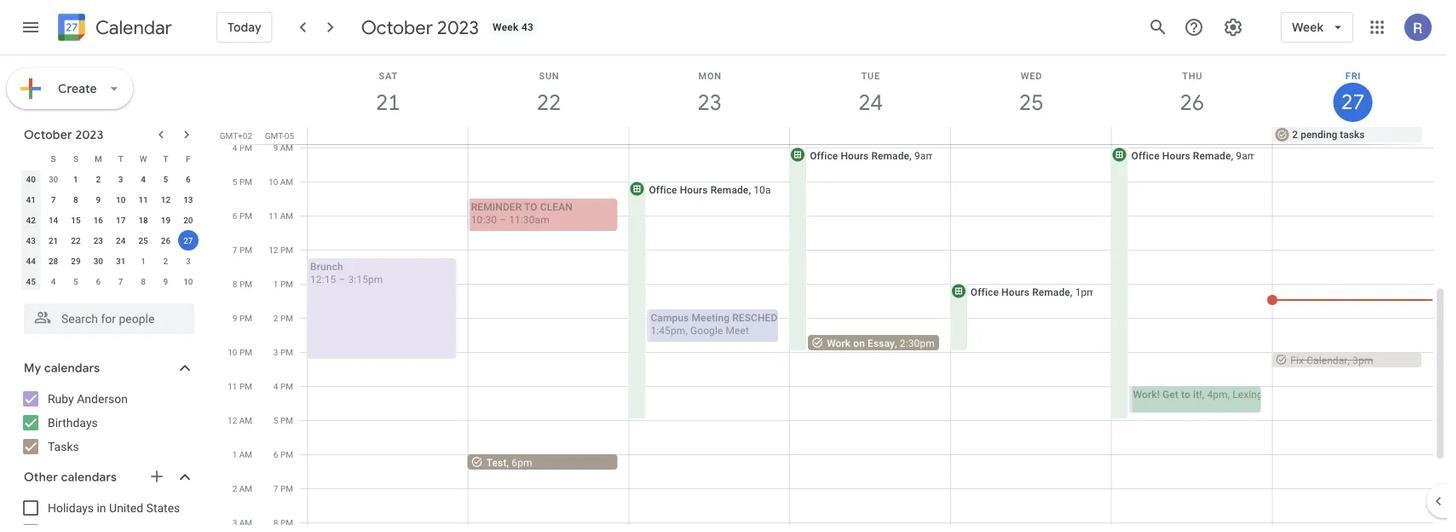 Task type: describe. For each thing, give the bounding box(es) containing it.
16
[[93, 215, 103, 225]]

calendar heading
[[92, 16, 172, 40]]

work!
[[1133, 388, 1160, 400]]

1 vertical spatial 2023
[[75, 127, 103, 142]]

0 horizontal spatial october 2023
[[24, 127, 103, 142]]

my
[[24, 361, 41, 376]]

2 pending tasks
[[1293, 129, 1365, 141]]

other calendars button
[[3, 464, 211, 491]]

reminder
[[471, 201, 522, 213]]

november 10 element
[[178, 271, 198, 292]]

remade left 1pm
[[1032, 286, 1070, 298]]

1 vertical spatial 23
[[93, 235, 103, 245]]

8 pm
[[233, 279, 252, 289]]

2 s from the left
[[73, 153, 78, 164]]

3 for 3 pm
[[274, 347, 278, 357]]

– inside reminder to clean 10:30 – 11:30am
[[500, 214, 506, 225]]

fix calendar , 3pm
[[1291, 354, 1374, 366]]

sat
[[379, 70, 398, 81]]

8 for 8 pm
[[233, 279, 237, 289]]

work! get to it! , 4pm , lexington avenue
[[1133, 388, 1315, 400]]

2 office hours remade , 9am from the left
[[1132, 150, 1257, 162]]

20
[[183, 215, 193, 225]]

29
[[71, 256, 81, 266]]

10:30
[[471, 214, 497, 225]]

am for 11 am
[[280, 211, 293, 221]]

pm right 1 am
[[280, 449, 293, 459]]

thu
[[1183, 70, 1203, 81]]

31 element
[[111, 251, 131, 271]]

row group inside october 2023 grid
[[20, 169, 199, 292]]

27 link
[[1334, 83, 1373, 122]]

f
[[186, 153, 191, 164]]

tasks
[[1340, 129, 1365, 141]]

remade down 26 link
[[1193, 150, 1231, 162]]

2 pending tasks row
[[300, 127, 1447, 144]]

office hours remade , 1pm
[[971, 286, 1096, 298]]

calendars for other calendars
[[61, 470, 117, 485]]

0 horizontal spatial 7 pm
[[233, 245, 252, 255]]

meeting
[[692, 312, 730, 323]]

1 for 1 am
[[232, 449, 237, 459]]

26 inside grid
[[1179, 88, 1204, 116]]

6 down f
[[186, 174, 191, 184]]

brunch 12:15 – 3:15pm
[[310, 260, 383, 285]]

4pm
[[1207, 388, 1228, 400]]

25 inside wed 25
[[1018, 88, 1043, 116]]

1 s from the left
[[51, 153, 56, 164]]

4 up 11 element
[[141, 174, 146, 184]]

pm up 1 pm
[[280, 245, 293, 255]]

20 element
[[178, 210, 198, 230]]

pm right 12 am
[[280, 415, 293, 425]]

5 left 10 am
[[233, 176, 237, 187]]

november 2 element
[[156, 251, 176, 271]]

21 inside grid
[[375, 88, 399, 116]]

other
[[24, 470, 58, 485]]

2 down m
[[96, 174, 101, 184]]

1 horizontal spatial 7 pm
[[274, 483, 293, 494]]

office hours remade , 10am
[[649, 184, 780, 196]]

birthdays
[[48, 416, 98, 430]]

7 right 2 am
[[274, 483, 278, 494]]

11:30am
[[509, 214, 550, 225]]

25 element
[[133, 230, 153, 251]]

pending
[[1301, 129, 1338, 141]]

pm left 11 am
[[239, 211, 252, 221]]

row containing 44
[[20, 251, 199, 271]]

to
[[1181, 388, 1191, 400]]

9 pm
[[233, 313, 252, 323]]

12 am
[[228, 415, 252, 425]]

remade down 2 pending tasks row
[[872, 150, 910, 162]]

5 inside november 5 element
[[73, 276, 78, 286]]

25 inside row
[[138, 235, 148, 245]]

19
[[161, 215, 171, 225]]

to
[[524, 201, 538, 213]]

row containing s
[[20, 148, 199, 169]]

3 for 'november 3' "element"
[[186, 256, 191, 266]]

row containing 42
[[20, 210, 199, 230]]

2 for 2 pending tasks
[[1293, 129, 1298, 141]]

1 pm
[[274, 279, 293, 289]]

calendar inside calendar element
[[95, 16, 172, 40]]

14
[[48, 215, 58, 225]]

gmt-
[[265, 130, 285, 141]]

9 for the november 9 element
[[163, 276, 168, 286]]

week button
[[1281, 7, 1354, 48]]

mon
[[699, 70, 722, 81]]

am for 2 am
[[239, 483, 252, 494]]

1 9am from the left
[[915, 150, 935, 162]]

my calendars list
[[3, 385, 211, 460]]

today button
[[217, 7, 273, 48]]

, inside the campus meeting rescheduled 1:45pm , google meet
[[686, 324, 688, 336]]

fri 27
[[1341, 70, 1364, 116]]

november 6 element
[[88, 271, 109, 292]]

hours down 26 link
[[1163, 150, 1191, 162]]

hours down 2 pending tasks row
[[841, 150, 869, 162]]

6 right 1 am
[[274, 449, 278, 459]]

5 up 12 element
[[163, 174, 168, 184]]

30 element
[[88, 251, 109, 271]]

pm down 3 pm
[[280, 381, 293, 391]]

0 vertical spatial october
[[361, 15, 433, 39]]

05
[[285, 130, 294, 141]]

it!
[[1193, 388, 1202, 400]]

week 43
[[493, 21, 534, 33]]

10 for 10 pm
[[228, 347, 237, 357]]

0 horizontal spatial 6 pm
[[233, 211, 252, 221]]

12 for 12 pm
[[269, 245, 278, 255]]

26 inside row
[[161, 235, 171, 245]]

19 element
[[156, 210, 176, 230]]

10 element
[[111, 189, 131, 210]]

essay
[[868, 337, 895, 349]]

november 7 element
[[111, 271, 131, 292]]

november 8 element
[[133, 271, 153, 292]]

4 down 3 pm
[[274, 381, 278, 391]]

2 pending tasks button
[[1272, 127, 1423, 142]]

22 element
[[66, 230, 86, 251]]

get
[[1163, 388, 1179, 400]]

other calendars list
[[3, 494, 211, 525]]

0 vertical spatial 5 pm
[[233, 176, 252, 187]]

21 element
[[43, 230, 64, 251]]

hours left 1pm
[[1002, 286, 1030, 298]]

– inside brunch 12:15 – 3:15pm
[[339, 273, 346, 285]]

november 1 element
[[133, 251, 153, 271]]

ruby
[[48, 392, 74, 406]]

6 cell from the left
[[1111, 127, 1272, 144]]

9 for 9 am
[[273, 142, 278, 153]]

1 horizontal spatial 5 pm
[[274, 415, 293, 425]]

24 inside 24 element
[[116, 235, 126, 245]]

pm down gmt+02
[[239, 142, 252, 153]]

my calendars
[[24, 361, 100, 376]]

holidays
[[48, 501, 94, 515]]

5 right 12 am
[[274, 415, 278, 425]]

0 horizontal spatial october
[[24, 127, 72, 142]]

10 pm
[[228, 347, 252, 357]]

21 inside 21 element
[[48, 235, 58, 245]]

pm up '8 pm'
[[239, 245, 252, 255]]

24 inside grid
[[857, 88, 882, 116]]

41
[[26, 194, 36, 205]]

meet
[[726, 324, 749, 336]]

6 left 11 am
[[233, 211, 237, 221]]

30 for september 30 element
[[48, 174, 58, 184]]

row containing 45
[[20, 271, 199, 292]]

0 vertical spatial october 2023
[[361, 15, 479, 39]]

am for 10 am
[[280, 176, 293, 187]]

30 for the "30" element
[[93, 256, 103, 266]]

2 am
[[232, 483, 252, 494]]

clean
[[540, 201, 573, 213]]

10 for 10 am
[[269, 176, 278, 187]]

mon 23
[[697, 70, 722, 116]]

today
[[228, 20, 261, 35]]

12 element
[[156, 189, 176, 210]]

11 for 11 am
[[269, 211, 278, 221]]

week for week 43
[[493, 21, 519, 33]]

1pm
[[1075, 286, 1096, 298]]

rescheduled
[[732, 312, 803, 323]]

15
[[71, 215, 81, 225]]

6 down the "30" element
[[96, 276, 101, 286]]

27 inside cell
[[183, 235, 193, 245]]

13
[[183, 194, 193, 205]]

10am
[[754, 184, 780, 196]]

40
[[26, 174, 36, 184]]

pm down the '9 pm'
[[239, 347, 252, 357]]

tue
[[862, 70, 881, 81]]

11 am
[[269, 211, 293, 221]]

wed 25
[[1018, 70, 1043, 116]]

0 vertical spatial 43
[[522, 21, 534, 33]]

28 element
[[43, 251, 64, 271]]

44
[[26, 256, 36, 266]]

work
[[827, 337, 851, 349]]

1 horizontal spatial 2023
[[437, 15, 479, 39]]

31
[[116, 256, 126, 266]]

on
[[854, 337, 865, 349]]



Task type: vqa. For each thing, say whether or not it's contained in the screenshot.


Task type: locate. For each thing, give the bounding box(es) containing it.
fri
[[1346, 70, 1362, 81]]

row group
[[20, 169, 199, 292]]

1 horizontal spatial 9am
[[1236, 150, 1257, 162]]

0 horizontal spatial 24
[[116, 235, 126, 245]]

25 link
[[1012, 83, 1051, 122]]

8 up 15 element
[[73, 194, 78, 205]]

7 inside november 7 'element'
[[118, 276, 123, 286]]

2
[[1293, 129, 1298, 141], [96, 174, 101, 184], [163, 256, 168, 266], [274, 313, 278, 323], [232, 483, 237, 494]]

1 cell from the left
[[308, 127, 468, 144]]

11
[[138, 194, 148, 205], [269, 211, 278, 221], [228, 381, 237, 391]]

t right m
[[118, 153, 123, 164]]

4 cell from the left
[[790, 127, 951, 144]]

3
[[118, 174, 123, 184], [186, 256, 191, 266], [274, 347, 278, 357]]

office
[[810, 150, 838, 162], [1132, 150, 1160, 162], [649, 184, 677, 196], [971, 286, 999, 298]]

brunch
[[310, 260, 343, 272]]

1 vertical spatial 5 pm
[[274, 415, 293, 425]]

2 down 26 element
[[163, 256, 168, 266]]

11 up 18
[[138, 194, 148, 205]]

create button
[[7, 68, 133, 109]]

24 element
[[111, 230, 131, 251]]

1 horizontal spatial 3
[[186, 256, 191, 266]]

1 vertical spatial 43
[[26, 235, 36, 245]]

1 right september 30 element
[[73, 174, 78, 184]]

17
[[116, 215, 126, 225]]

office hours remade , 9am down 26 link
[[1132, 150, 1257, 162]]

29 element
[[66, 251, 86, 271]]

pm down '8 pm'
[[239, 313, 252, 323]]

9am
[[915, 150, 935, 162], [1236, 150, 1257, 162]]

5 down 29 element
[[73, 276, 78, 286]]

0 vertical spatial calendars
[[44, 361, 100, 376]]

calendar element
[[55, 10, 172, 48]]

0 vertical spatial 22
[[536, 88, 560, 116]]

row containing 40
[[20, 169, 199, 189]]

7 down "31" element
[[118, 276, 123, 286]]

1 vertical spatial 21
[[48, 235, 58, 245]]

1 horizontal spatial 23
[[697, 88, 721, 116]]

2 9am from the left
[[1236, 150, 1257, 162]]

united
[[109, 501, 143, 515]]

22
[[536, 88, 560, 116], [71, 235, 81, 245]]

september 30 element
[[43, 169, 64, 189]]

1 vertical spatial 25
[[138, 235, 148, 245]]

7 up '8 pm'
[[233, 245, 237, 255]]

0 vertical spatial 2023
[[437, 15, 479, 39]]

1 horizontal spatial week
[[1292, 20, 1324, 35]]

8 up the '9 pm'
[[233, 279, 237, 289]]

8 inside grid
[[233, 279, 237, 289]]

2 horizontal spatial 11
[[269, 211, 278, 221]]

1 horizontal spatial 24
[[857, 88, 882, 116]]

cell down 23 link
[[629, 127, 790, 144]]

10 down 'november 3' "element"
[[183, 276, 193, 286]]

calendar right fix at the bottom right of page
[[1307, 354, 1348, 366]]

0 horizontal spatial 27
[[183, 235, 193, 245]]

sun 22
[[536, 70, 560, 116]]

27 inside grid
[[1341, 89, 1364, 116]]

0 horizontal spatial s
[[51, 153, 56, 164]]

1 horizontal spatial 43
[[522, 21, 534, 33]]

office hours remade , 9am down 2 pending tasks row
[[810, 150, 935, 162]]

24 link
[[851, 83, 890, 122]]

row containing 41
[[20, 189, 199, 210]]

2 for 2 pm
[[274, 313, 278, 323]]

0 horizontal spatial 21
[[48, 235, 58, 245]]

add other calendars image
[[148, 468, 165, 485]]

0 horizontal spatial 4 pm
[[233, 142, 252, 153]]

,
[[910, 150, 912, 162], [1231, 150, 1234, 162], [749, 184, 751, 196], [1070, 286, 1073, 298], [686, 324, 688, 336], [895, 337, 897, 349], [1348, 354, 1350, 366], [1202, 388, 1205, 400], [1228, 388, 1230, 400], [507, 456, 509, 468]]

26 element
[[156, 230, 176, 251]]

sat 21
[[375, 70, 399, 116]]

2 left pending
[[1293, 129, 1298, 141]]

0 horizontal spatial 43
[[26, 235, 36, 245]]

6 pm
[[233, 211, 252, 221], [274, 449, 293, 459]]

grid
[[218, 55, 1447, 525]]

t right w
[[163, 153, 168, 164]]

1 horizontal spatial october 2023
[[361, 15, 479, 39]]

11 inside row
[[138, 194, 148, 205]]

3 inside 'november 3' "element"
[[186, 256, 191, 266]]

1 for november 1 element
[[141, 256, 146, 266]]

3 row from the top
[[20, 189, 199, 210]]

9 for 9 pm
[[233, 313, 237, 323]]

lexington
[[1233, 388, 1278, 400]]

3 up 10 element in the top of the page
[[118, 174, 123, 184]]

26 down thu
[[1179, 88, 1204, 116]]

9 up 10 pm
[[233, 313, 237, 323]]

office hours remade , 9am
[[810, 150, 935, 162], [1132, 150, 1257, 162]]

22 inside row
[[71, 235, 81, 245]]

pm up 2 pm
[[280, 279, 293, 289]]

0 horizontal spatial 26
[[161, 235, 171, 245]]

0 horizontal spatial 3
[[118, 174, 123, 184]]

10
[[269, 176, 278, 187], [116, 194, 126, 205], [183, 276, 193, 286], [228, 347, 237, 357]]

pm down 10 pm
[[239, 381, 252, 391]]

4 pm
[[233, 142, 252, 153], [274, 381, 293, 391]]

week inside popup button
[[1292, 20, 1324, 35]]

0 vertical spatial 21
[[375, 88, 399, 116]]

grid containing 21
[[218, 55, 1447, 525]]

5
[[163, 174, 168, 184], [233, 176, 237, 187], [73, 276, 78, 286], [274, 415, 278, 425]]

21 down the 14
[[48, 235, 58, 245]]

1 horizontal spatial october
[[361, 15, 433, 39]]

21 link
[[369, 83, 408, 122]]

2 for 2 am
[[232, 483, 237, 494]]

43 inside row
[[26, 235, 36, 245]]

1 horizontal spatial 22
[[536, 88, 560, 116]]

0 horizontal spatial office hours remade , 9am
[[810, 150, 935, 162]]

10 for 10 element in the top of the page
[[116, 194, 126, 205]]

18
[[138, 215, 148, 225]]

in
[[97, 501, 106, 515]]

1 down 12 am
[[232, 449, 237, 459]]

1 horizontal spatial t
[[163, 153, 168, 164]]

6 pm right 1 am
[[274, 449, 293, 459]]

1 horizontal spatial 30
[[93, 256, 103, 266]]

0 horizontal spatial –
[[339, 273, 346, 285]]

1 office hours remade , 9am from the left
[[810, 150, 935, 162]]

1 vertical spatial 11
[[269, 211, 278, 221]]

4 pm down gmt+02
[[233, 142, 252, 153]]

pm up 3 pm
[[280, 313, 293, 323]]

reminder to clean 10:30 – 11:30am
[[471, 201, 573, 225]]

12 inside row
[[161, 194, 171, 205]]

21 down sat
[[375, 88, 399, 116]]

1 vertical spatial 27
[[183, 235, 193, 245]]

1 horizontal spatial –
[[500, 214, 506, 225]]

0 horizontal spatial 12
[[161, 194, 171, 205]]

1 horizontal spatial 4 pm
[[274, 381, 293, 391]]

3pm
[[1353, 354, 1374, 366]]

4 row from the top
[[20, 210, 199, 230]]

0 horizontal spatial 5 pm
[[233, 176, 252, 187]]

27 cell
[[177, 230, 199, 251]]

10 up 11 pm
[[228, 347, 237, 357]]

18 element
[[133, 210, 153, 230]]

other calendars
[[24, 470, 117, 485]]

calendars up in
[[61, 470, 117, 485]]

27 down fri
[[1341, 89, 1364, 116]]

1 up november 8 element on the bottom left of the page
[[141, 256, 146, 266]]

0 vertical spatial 23
[[697, 88, 721, 116]]

4 pm down 3 pm
[[274, 381, 293, 391]]

0 vertical spatial 12
[[161, 194, 171, 205]]

17 element
[[111, 210, 131, 230]]

w
[[140, 153, 147, 164]]

pm up the '9 pm'
[[239, 279, 252, 289]]

week for week
[[1292, 20, 1324, 35]]

11 for 11
[[138, 194, 148, 205]]

5 pm left 10 am
[[233, 176, 252, 187]]

12 for 12 am
[[228, 415, 237, 425]]

9 am
[[273, 142, 293, 153]]

pm left 10 am
[[239, 176, 252, 187]]

am for 9 am
[[280, 142, 293, 153]]

7 row from the top
[[20, 271, 199, 292]]

main drawer image
[[20, 17, 41, 38]]

43 up the 22 link
[[522, 21, 534, 33]]

42
[[26, 215, 36, 225]]

1 vertical spatial 22
[[71, 235, 81, 245]]

10 for november 10 element
[[183, 276, 193, 286]]

2 vertical spatial 3
[[274, 347, 278, 357]]

row
[[20, 148, 199, 169], [20, 169, 199, 189], [20, 189, 199, 210], [20, 210, 199, 230], [20, 230, 199, 251], [20, 251, 199, 271], [20, 271, 199, 292]]

1 right '8 pm'
[[274, 279, 278, 289]]

0 vertical spatial 4 pm
[[233, 142, 252, 153]]

cell down the 22 link
[[468, 127, 629, 144]]

23 down mon on the left of the page
[[697, 88, 721, 116]]

am down 9 am
[[280, 176, 293, 187]]

7 pm right 2 am
[[274, 483, 293, 494]]

3 cell from the left
[[629, 127, 790, 144]]

1 vertical spatial october 2023
[[24, 127, 103, 142]]

1 vertical spatial 3
[[186, 256, 191, 266]]

campus
[[651, 312, 689, 323]]

am up 1 am
[[239, 415, 252, 425]]

1 vertical spatial 6 pm
[[274, 449, 293, 459]]

1 vertical spatial 7 pm
[[274, 483, 293, 494]]

0 horizontal spatial week
[[493, 21, 519, 33]]

row group containing 40
[[20, 169, 199, 292]]

s left m
[[73, 153, 78, 164]]

26 down the 19
[[161, 235, 171, 245]]

16 element
[[88, 210, 109, 230]]

am for 12 am
[[239, 415, 252, 425]]

remade left 10am
[[711, 184, 749, 196]]

1 for 1 pm
[[274, 279, 278, 289]]

1:45pm
[[651, 324, 686, 336]]

7 down september 30 element
[[51, 194, 56, 205]]

1 horizontal spatial office hours remade , 9am
[[1132, 150, 1257, 162]]

0 horizontal spatial calendar
[[95, 16, 172, 40]]

my calendars button
[[3, 355, 211, 382]]

1 vertical spatial october
[[24, 127, 72, 142]]

25 down 18
[[138, 235, 148, 245]]

settings menu image
[[1223, 17, 1244, 38]]

1 vertical spatial 30
[[93, 256, 103, 266]]

november 9 element
[[156, 271, 176, 292]]

gmt-05
[[265, 130, 294, 141]]

0 horizontal spatial 2023
[[75, 127, 103, 142]]

1
[[73, 174, 78, 184], [141, 256, 146, 266], [274, 279, 278, 289], [232, 449, 237, 459]]

1 vertical spatial –
[[339, 273, 346, 285]]

24
[[857, 88, 882, 116], [116, 235, 126, 245]]

cell down 24 'link'
[[790, 127, 951, 144]]

cell
[[308, 127, 468, 144], [468, 127, 629, 144], [629, 127, 790, 144], [790, 127, 951, 144], [951, 127, 1111, 144], [1111, 127, 1272, 144]]

calendars for my calendars
[[44, 361, 100, 376]]

12 for 12
[[161, 194, 171, 205]]

3 down '27, today' element
[[186, 256, 191, 266]]

24 down tue
[[857, 88, 882, 116]]

1 vertical spatial 12
[[269, 245, 278, 255]]

23
[[697, 88, 721, 116], [93, 235, 103, 245]]

12:15
[[310, 273, 336, 285]]

9 down november 2 element
[[163, 276, 168, 286]]

1 horizontal spatial 8
[[141, 276, 146, 286]]

2 vertical spatial 11
[[228, 381, 237, 391]]

tasks
[[48, 439, 79, 453]]

2 pm
[[274, 313, 293, 323]]

0 horizontal spatial 23
[[93, 235, 103, 245]]

2 horizontal spatial 12
[[269, 245, 278, 255]]

calendar up create
[[95, 16, 172, 40]]

5 row from the top
[[20, 230, 199, 251]]

october 2023 up m
[[24, 127, 103, 142]]

cell down 26 link
[[1111, 127, 1272, 144]]

1 inside november 1 element
[[141, 256, 146, 266]]

2023 left week 43
[[437, 15, 479, 39]]

0 horizontal spatial 30
[[48, 174, 58, 184]]

21
[[375, 88, 399, 116], [48, 235, 58, 245]]

avenue
[[1281, 388, 1315, 400]]

0 horizontal spatial 22
[[71, 235, 81, 245]]

0 horizontal spatial t
[[118, 153, 123, 164]]

13 element
[[178, 189, 198, 210]]

remade
[[872, 150, 910, 162], [1193, 150, 1231, 162], [711, 184, 749, 196], [1032, 286, 1070, 298]]

1 horizontal spatial 6 pm
[[274, 449, 293, 459]]

1 horizontal spatial 12
[[228, 415, 237, 425]]

1 am
[[232, 449, 252, 459]]

0 vertical spatial 25
[[1018, 88, 1043, 116]]

9 up 16 'element'
[[96, 194, 101, 205]]

create
[[58, 81, 97, 96]]

15 element
[[66, 210, 86, 230]]

t
[[118, 153, 123, 164], [163, 153, 168, 164]]

3 inside grid
[[274, 347, 278, 357]]

october up september 30 element
[[24, 127, 72, 142]]

october up sat
[[361, 15, 433, 39]]

11 down 10 am
[[269, 211, 278, 221]]

23 element
[[88, 230, 109, 251]]

s
[[51, 153, 56, 164], [73, 153, 78, 164]]

2:30pm
[[900, 337, 935, 349]]

1 t from the left
[[118, 153, 123, 164]]

test
[[486, 456, 507, 468]]

14 element
[[43, 210, 64, 230]]

8
[[73, 194, 78, 205], [141, 276, 146, 286], [233, 279, 237, 289]]

2 for november 2 element
[[163, 256, 168, 266]]

1 vertical spatial calendars
[[61, 470, 117, 485]]

0 vertical spatial 6 pm
[[233, 211, 252, 221]]

43
[[522, 21, 534, 33], [26, 235, 36, 245]]

1 row from the top
[[20, 148, 199, 169]]

None search field
[[0, 297, 211, 334]]

pm down 2 pm
[[280, 347, 293, 357]]

30 right the 40
[[48, 174, 58, 184]]

0 vertical spatial 27
[[1341, 89, 1364, 116]]

6
[[186, 174, 191, 184], [233, 211, 237, 221], [96, 276, 101, 286], [274, 449, 278, 459]]

26 link
[[1173, 83, 1212, 122]]

12 down 11 pm
[[228, 415, 237, 425]]

pm right 2 am
[[280, 483, 293, 494]]

0 vertical spatial 3
[[118, 174, 123, 184]]

hours left 10am
[[680, 184, 708, 196]]

am down 05
[[280, 142, 293, 153]]

Search for people text field
[[34, 303, 184, 334]]

25 down wed
[[1018, 88, 1043, 116]]

sun
[[539, 70, 560, 81]]

6 row from the top
[[20, 251, 199, 271]]

november 4 element
[[43, 271, 64, 292]]

1 vertical spatial 4 pm
[[274, 381, 293, 391]]

calendar inside grid
[[1307, 354, 1348, 366]]

28
[[48, 256, 58, 266]]

1 vertical spatial calendar
[[1307, 354, 1348, 366]]

0 horizontal spatial 8
[[73, 194, 78, 205]]

november 3 element
[[178, 251, 198, 271]]

november 5 element
[[66, 271, 86, 292]]

6 pm left 11 am
[[233, 211, 252, 221]]

1 horizontal spatial 11
[[228, 381, 237, 391]]

campus meeting rescheduled 1:45pm , google meet
[[651, 312, 803, 336]]

8 down november 1 element
[[141, 276, 146, 286]]

0 vertical spatial calendar
[[95, 16, 172, 40]]

27, today element
[[178, 230, 198, 251]]

2 cell from the left
[[468, 127, 629, 144]]

2 vertical spatial 12
[[228, 415, 237, 425]]

0 horizontal spatial 9am
[[915, 150, 935, 162]]

3 down 2 pm
[[274, 347, 278, 357]]

s up september 30 element
[[51, 153, 56, 164]]

row containing 43
[[20, 230, 199, 251]]

0 horizontal spatial 25
[[138, 235, 148, 245]]

2 row from the top
[[20, 169, 199, 189]]

0 vertical spatial –
[[500, 214, 506, 225]]

test , 6pm
[[486, 456, 532, 468]]

tue 24
[[857, 70, 882, 116]]

23 inside mon 23
[[697, 88, 721, 116]]

10 up 11 am
[[269, 176, 278, 187]]

0 vertical spatial 26
[[1179, 88, 1204, 116]]

22 inside grid
[[536, 88, 560, 116]]

2 right the '9 pm'
[[274, 313, 278, 323]]

24 up 31 in the left of the page
[[116, 235, 126, 245]]

october 2023 up sat
[[361, 15, 479, 39]]

thu 26
[[1179, 70, 1204, 116]]

2 inside button
[[1293, 129, 1298, 141]]

23 link
[[690, 83, 729, 122]]

1 horizontal spatial 26
[[1179, 88, 1204, 116]]

0 vertical spatial 11
[[138, 194, 148, 205]]

1 horizontal spatial 21
[[375, 88, 399, 116]]

1 horizontal spatial calendar
[[1307, 354, 1348, 366]]

45
[[26, 276, 36, 286]]

states
[[146, 501, 180, 515]]

1 horizontal spatial 25
[[1018, 88, 1043, 116]]

am up 12 pm
[[280, 211, 293, 221]]

4 down 28 element
[[51, 276, 56, 286]]

1 horizontal spatial s
[[73, 153, 78, 164]]

holidays in united states
[[48, 501, 180, 515]]

am for 1 am
[[239, 449, 252, 459]]

12 up the 19
[[161, 194, 171, 205]]

22 down 15
[[71, 235, 81, 245]]

5 cell from the left
[[951, 127, 1111, 144]]

12 pm
[[269, 245, 293, 255]]

october 2023 grid
[[16, 148, 199, 292]]

0 vertical spatial 7 pm
[[233, 245, 252, 255]]

8 for november 8 element on the bottom left of the page
[[141, 276, 146, 286]]

calendars
[[44, 361, 100, 376], [61, 470, 117, 485]]

1 horizontal spatial 27
[[1341, 89, 1364, 116]]

2 down 1 am
[[232, 483, 237, 494]]

0 vertical spatial 30
[[48, 174, 58, 184]]

hours
[[841, 150, 869, 162], [1163, 150, 1191, 162], [680, 184, 708, 196], [1002, 286, 1030, 298]]

11 element
[[133, 189, 153, 210]]

4
[[233, 142, 237, 153], [141, 174, 146, 184], [51, 276, 56, 286], [274, 381, 278, 391]]

1 vertical spatial 26
[[161, 235, 171, 245]]

2 horizontal spatial 8
[[233, 279, 237, 289]]

22 down sun on the top left
[[536, 88, 560, 116]]

fix
[[1291, 354, 1304, 366]]

23 down 16
[[93, 235, 103, 245]]

2 horizontal spatial 3
[[274, 347, 278, 357]]

11 for 11 pm
[[228, 381, 237, 391]]

2 t from the left
[[163, 153, 168, 164]]

11 up 12 am
[[228, 381, 237, 391]]

work on essay , 2:30pm
[[827, 337, 935, 349]]

5 pm right 12 am
[[274, 415, 293, 425]]

6pm
[[512, 456, 532, 468]]

4 down gmt+02
[[233, 142, 237, 153]]



